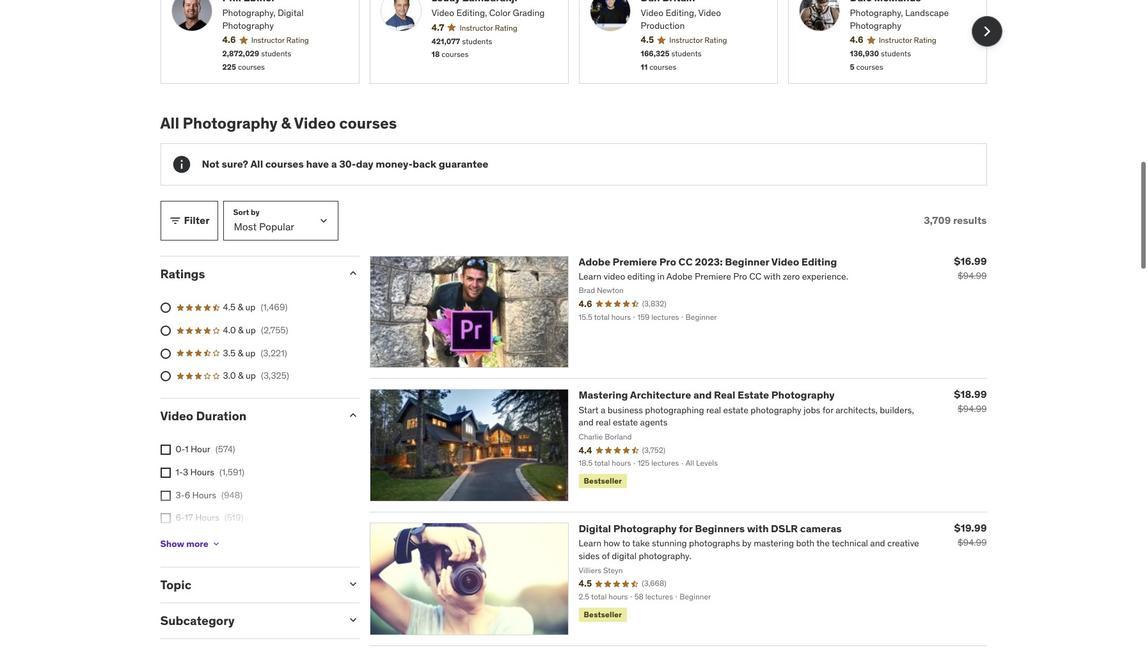 Task type: locate. For each thing, give the bounding box(es) containing it.
courses down 2,872,029
[[238, 62, 265, 72]]

hour
[[191, 444, 210, 455]]

editing, inside "video editing, video production"
[[666, 7, 696, 19]]

cameras
[[800, 522, 842, 535]]

3.5 & up (3,221)
[[223, 347, 287, 359]]

photography, up 136,930 on the top right of the page
[[850, 7, 903, 19]]

17
[[185, 512, 193, 524]]

all photography & video courses
[[160, 113, 397, 133]]

xsmall image
[[160, 468, 171, 478], [160, 491, 171, 501], [211, 539, 221, 549]]

0 horizontal spatial 4.5
[[223, 302, 236, 313]]

instructor rating
[[460, 23, 517, 32], [251, 35, 309, 45], [669, 35, 727, 45], [879, 35, 937, 45]]

students
[[462, 36, 492, 46], [261, 49, 291, 58], [671, 49, 702, 58], [881, 49, 911, 58]]

instructor for video editing, video production
[[669, 35, 703, 45]]

with
[[747, 522, 769, 535]]

filter button
[[160, 201, 218, 240]]

hours for 6-17 hours
[[195, 512, 219, 524]]

production
[[641, 20, 685, 31]]

show more button
[[160, 531, 221, 557]]

xsmall image for 6-
[[160, 513, 171, 524]]

2 xsmall image from the top
[[160, 513, 171, 524]]

1 vertical spatial xsmall image
[[160, 491, 171, 501]]

rating for video editing, video production
[[705, 35, 727, 45]]

digital inside photography, digital photography
[[278, 7, 304, 19]]

hours right the 3 at left
[[190, 466, 214, 478]]

$94.99 inside $19.99 $94.99
[[958, 537, 987, 548]]

photography
[[222, 20, 274, 31], [850, 20, 901, 31], [183, 113, 278, 133], [772, 389, 835, 401], [613, 522, 677, 535]]

0 horizontal spatial photography,
[[222, 7, 276, 19]]

2 small image from the top
[[346, 409, 359, 421]]

up up 4.0 & up (2,755) on the left bottom of the page
[[245, 302, 256, 313]]

1 small image from the top
[[346, 267, 359, 279]]

instructor down photography, digital photography on the top of the page
[[251, 35, 285, 45]]

0 horizontal spatial all
[[160, 113, 179, 133]]

beginners
[[695, 522, 745, 535]]

xsmall image right more
[[211, 539, 221, 549]]

$94.99
[[958, 270, 987, 281], [958, 403, 987, 415], [958, 537, 987, 548]]

students inside 2,872,029 students 225 courses
[[261, 49, 291, 58]]

1 horizontal spatial 4.5
[[641, 34, 654, 46]]

courses inside 166,325 students 11 courses
[[650, 62, 676, 72]]

(2,755)
[[261, 324, 288, 336]]

photography up 136,930 on the top right of the page
[[850, 20, 901, 31]]

1 horizontal spatial all
[[250, 157, 263, 170]]

editing, up production
[[666, 7, 696, 19]]

courses down 136,930 on the top right of the page
[[856, 62, 883, 72]]

1 xsmall image from the top
[[160, 445, 171, 455]]

136,930 students 5 courses
[[850, 49, 911, 72]]

2,872,029 students 225 courses
[[222, 49, 291, 72]]

0 vertical spatial xsmall image
[[160, 468, 171, 478]]

& for 3.0 & up (3,325)
[[238, 370, 244, 381]]

rating down landscape
[[914, 35, 937, 45]]

1-
[[176, 466, 183, 478]]

xsmall image left 1-
[[160, 468, 171, 478]]

small image
[[346, 267, 359, 279], [346, 409, 359, 421], [346, 578, 359, 591], [346, 614, 359, 627]]

3
[[183, 466, 188, 478]]

small image for ratings
[[346, 267, 359, 279]]

1 vertical spatial xsmall image
[[160, 513, 171, 524]]

ratings
[[160, 266, 205, 281]]

photography up 2,872,029
[[222, 20, 274, 31]]

3.5
[[223, 347, 236, 359]]

4.5
[[641, 34, 654, 46], [223, 302, 236, 313]]

instructor down photography, landscape photography
[[879, 35, 912, 45]]

mastering architecture and real estate photography
[[579, 389, 835, 401]]

3-
[[176, 489, 185, 501]]

day
[[356, 157, 373, 170]]

students inside 166,325 students 11 courses
[[671, 49, 702, 58]]

xsmall image for 0-
[[160, 445, 171, 455]]

0 horizontal spatial editing,
[[456, 7, 487, 19]]

18
[[432, 49, 440, 59]]

courses inside 2,872,029 students 225 courses
[[238, 62, 265, 72]]

photography,
[[222, 7, 276, 19], [850, 7, 903, 19]]

students inside 421,077 students 18 courses
[[462, 36, 492, 46]]

courses for 18
[[442, 49, 469, 59]]

video duration
[[160, 408, 246, 423]]

small image for topic
[[346, 578, 359, 591]]

0 horizontal spatial digital
[[278, 7, 304, 19]]

$94.99 down the $16.99
[[958, 270, 987, 281]]

a
[[331, 157, 337, 170]]

$94.99 down $18.99
[[958, 403, 987, 415]]

0 horizontal spatial 4.6
[[222, 34, 236, 46]]

instructor rating down video editing, color grading in the left of the page
[[460, 23, 517, 32]]

xsmall image left 0-
[[160, 445, 171, 455]]

rating down color
[[495, 23, 517, 32]]

&
[[281, 113, 291, 133], [238, 302, 243, 313], [238, 324, 244, 336], [238, 347, 243, 359], [238, 370, 244, 381]]

subcategory button
[[160, 613, 336, 629]]

courses inside 421,077 students 18 courses
[[442, 49, 469, 59]]

students for video editing, video production
[[671, 49, 702, 58]]

digital
[[278, 7, 304, 19], [579, 522, 611, 535]]

hours right 17+
[[192, 535, 216, 546]]

4.5 up 4.0
[[223, 302, 236, 313]]

1 editing, from the left
[[456, 7, 487, 19]]

0 vertical spatial 4.5
[[641, 34, 654, 46]]

rating for photography, landscape photography
[[914, 35, 937, 45]]

photography, landscape photography
[[850, 7, 949, 31]]

3,709 results status
[[924, 214, 987, 227]]

up right 4.0
[[246, 324, 256, 336]]

small image for video duration
[[346, 409, 359, 421]]

video up production
[[641, 7, 664, 19]]

courses for 225
[[238, 62, 265, 72]]

all
[[160, 113, 179, 133], [250, 157, 263, 170]]

1 $94.99 from the top
[[958, 270, 987, 281]]

2 photography, from the left
[[850, 7, 903, 19]]

results
[[953, 214, 987, 226]]

photography, for photography, landscape photography
[[850, 7, 903, 19]]

hours for 1-3 hours
[[190, 466, 214, 478]]

2 vertical spatial $94.99
[[958, 537, 987, 548]]

0 vertical spatial xsmall image
[[160, 445, 171, 455]]

(948)
[[221, 489, 243, 501]]

students down video editing, color grading in the left of the page
[[462, 36, 492, 46]]

hours
[[190, 466, 214, 478], [192, 489, 216, 501], [195, 512, 219, 524], [192, 535, 216, 546]]

$94.99 down $19.99
[[958, 537, 987, 548]]

xsmall image
[[160, 445, 171, 455], [160, 513, 171, 524]]

students right 136,930 on the top right of the page
[[881, 49, 911, 58]]

up
[[245, 302, 256, 313], [246, 324, 256, 336], [245, 347, 256, 359], [246, 370, 256, 381]]

4.6 up 2,872,029
[[222, 34, 236, 46]]

1 photography, from the left
[[222, 7, 276, 19]]

up right the 3.5
[[245, 347, 256, 359]]

photography, inside photography, digital photography
[[222, 7, 276, 19]]

cc
[[679, 255, 693, 268]]

editing, left color
[[456, 7, 487, 19]]

1 horizontal spatial 4.6
[[850, 34, 864, 46]]

courses down 421,077
[[442, 49, 469, 59]]

1 4.6 from the left
[[222, 34, 236, 46]]

3,709 results
[[924, 214, 987, 226]]

instructor rating for photography, digital photography
[[251, 35, 309, 45]]

4.0 & up (2,755)
[[223, 324, 288, 336]]

instructor down video editing, color grading in the left of the page
[[460, 23, 493, 32]]

0 vertical spatial $94.99
[[958, 270, 987, 281]]

hours right the 6
[[192, 489, 216, 501]]

1 horizontal spatial photography,
[[850, 7, 903, 19]]

money-
[[376, 157, 413, 170]]

3 $94.99 from the top
[[958, 537, 987, 548]]

11
[[641, 62, 648, 72]]

$94.99 for $19.99
[[958, 537, 987, 548]]

up right the 3.0
[[246, 370, 256, 381]]

courses down 166,325
[[650, 62, 676, 72]]

3.0 & up (3,325)
[[223, 370, 289, 381]]

1 vertical spatial 4.5
[[223, 302, 236, 313]]

$94.99 inside $16.99 $94.99
[[958, 270, 987, 281]]

photography inside photography, landscape photography
[[850, 20, 901, 31]]

(519)
[[224, 512, 244, 524]]

and
[[694, 389, 712, 401]]

estate
[[738, 389, 769, 401]]

up for 4.0 & up
[[246, 324, 256, 336]]

students inside 136,930 students 5 courses
[[881, 49, 911, 58]]

xsmall image for 3-
[[160, 491, 171, 501]]

1 horizontal spatial digital
[[579, 522, 611, 535]]

(3,325)
[[261, 370, 289, 381]]

2 4.6 from the left
[[850, 34, 864, 46]]

rating down photography, digital photography on the top of the page
[[286, 35, 309, 45]]

sure?
[[222, 157, 248, 170]]

courses inside 136,930 students 5 courses
[[856, 62, 883, 72]]

166,325 students 11 courses
[[641, 49, 702, 72]]

& for 4.5 & up (1,469)
[[238, 302, 243, 313]]

4.5 inside the carousel element
[[641, 34, 654, 46]]

4.6
[[222, 34, 236, 46], [850, 34, 864, 46]]

4.6 up 136,930 on the top right of the page
[[850, 34, 864, 46]]

instructor down "video editing, video production"
[[669, 35, 703, 45]]

students right 166,325
[[671, 49, 702, 58]]

rating
[[495, 23, 517, 32], [286, 35, 309, 45], [705, 35, 727, 45], [914, 35, 937, 45]]

4.5 up 166,325
[[641, 34, 654, 46]]

small image
[[169, 214, 181, 227]]

$94.99 inside $18.99 $94.99
[[958, 403, 987, 415]]

video
[[432, 7, 454, 19], [641, 7, 664, 19], [698, 7, 721, 19], [294, 113, 336, 133], [771, 255, 799, 268], [160, 408, 193, 423]]

xsmall image left 3-
[[160, 491, 171, 501]]

instructor rating down photography, landscape photography
[[879, 35, 937, 45]]

rating down "video editing, video production"
[[705, 35, 727, 45]]

show
[[160, 538, 184, 550]]

courses left have
[[265, 157, 304, 170]]

instructor rating down photography, digital photography on the top of the page
[[251, 35, 309, 45]]

landscape
[[905, 7, 949, 19]]

guarantee
[[439, 157, 489, 170]]

courses
[[442, 49, 469, 59], [238, 62, 265, 72], [650, 62, 676, 72], [856, 62, 883, 72], [339, 113, 397, 133], [265, 157, 304, 170]]

421,077 students 18 courses
[[432, 36, 492, 59]]

filter
[[184, 214, 210, 226]]

(574)
[[215, 444, 235, 455]]

digital photography for beginners with dslr cameras link
[[579, 522, 842, 535]]

editing
[[802, 255, 837, 268]]

xsmall image left 6-
[[160, 513, 171, 524]]

(3,221)
[[261, 347, 287, 359]]

0 vertical spatial digital
[[278, 7, 304, 19]]

grading
[[513, 7, 545, 19]]

2 $94.99 from the top
[[958, 403, 987, 415]]

166,325
[[641, 49, 670, 58]]

hours right 17
[[195, 512, 219, 524]]

photography, up 2,872,029
[[222, 7, 276, 19]]

photography, inside photography, landscape photography
[[850, 7, 903, 19]]

students right 2,872,029
[[261, 49, 291, 58]]

2 vertical spatial xsmall image
[[211, 539, 221, 549]]

1 horizontal spatial editing,
[[666, 7, 696, 19]]

1 vertical spatial $94.99
[[958, 403, 987, 415]]

2 editing, from the left
[[666, 7, 696, 19]]

video up have
[[294, 113, 336, 133]]

3 small image from the top
[[346, 578, 359, 591]]

4.6 for photography, landscape photography
[[850, 34, 864, 46]]

& for 4.0 & up (2,755)
[[238, 324, 244, 336]]

6-
[[176, 512, 185, 524]]

instructor rating down "video editing, video production"
[[669, 35, 727, 45]]

4 small image from the top
[[346, 614, 359, 627]]



Task type: describe. For each thing, give the bounding box(es) containing it.
30-
[[339, 157, 356, 170]]

video editing, color grading
[[432, 7, 545, 19]]

not sure? all courses have a 30-day money-back guarantee
[[202, 157, 489, 170]]

3.0
[[223, 370, 236, 381]]

2023:
[[695, 255, 723, 268]]

rating for video editing, color grading
[[495, 23, 517, 32]]

4.7
[[432, 22, 444, 33]]

ratings button
[[160, 266, 336, 281]]

photography left for
[[613, 522, 677, 535]]

photography right estate
[[772, 389, 835, 401]]

duration
[[196, 408, 246, 423]]

instructor rating for photography, landscape photography
[[879, 35, 937, 45]]

carousel element
[[160, 0, 1002, 84]]

topic button
[[160, 577, 336, 593]]

225
[[222, 62, 236, 72]]

$16.99 $94.99
[[954, 254, 987, 281]]

$18.99
[[954, 388, 987, 401]]

instructor for photography, landscape photography
[[879, 35, 912, 45]]

instructor for photography, digital photography
[[251, 35, 285, 45]]

small image for subcategory
[[346, 614, 359, 627]]

1
[[185, 444, 188, 455]]

$16.99
[[954, 254, 987, 267]]

xsmall image for 1-
[[160, 468, 171, 478]]

photography up sure?
[[183, 113, 278, 133]]

$19.99
[[954, 522, 987, 534]]

4.5 & up (1,469)
[[223, 302, 288, 313]]

hours for 3-6 hours
[[192, 489, 216, 501]]

1-3 hours (1,591)
[[176, 466, 244, 478]]

courses for 11
[[650, 62, 676, 72]]

adobe
[[579, 255, 610, 268]]

more
[[186, 538, 208, 550]]

3-6 hours (948)
[[176, 489, 243, 501]]

adobe premiere pro cc 2023: beginner video editing link
[[579, 255, 837, 268]]

4.6 for photography, digital photography
[[222, 34, 236, 46]]

real
[[714, 389, 736, 401]]

editing, for color
[[456, 7, 487, 19]]

0-
[[176, 444, 185, 455]]

video duration button
[[160, 408, 336, 423]]

subcategory
[[160, 613, 235, 629]]

(1,469)
[[261, 302, 288, 313]]

4.0
[[223, 324, 236, 336]]

$94.99 for $18.99
[[958, 403, 987, 415]]

1 vertical spatial digital
[[579, 522, 611, 535]]

color
[[489, 7, 511, 19]]

for
[[679, 522, 693, 535]]

4.5 for 4.5
[[641, 34, 654, 46]]

beginner
[[725, 255, 769, 268]]

(1,591)
[[219, 466, 244, 478]]

not
[[202, 157, 219, 170]]

4.5 for 4.5 & up (1,469)
[[223, 302, 236, 313]]

2,872,029
[[222, 49, 259, 58]]

courses for all
[[265, 157, 304, 170]]

6
[[185, 489, 190, 501]]

0-1 hour (574)
[[176, 444, 235, 455]]

$18.99 $94.99
[[954, 388, 987, 415]]

pro
[[659, 255, 676, 268]]

6-17 hours (519)
[[176, 512, 244, 524]]

instructor for video editing, color grading
[[460, 23, 493, 32]]

photography inside photography, digital photography
[[222, 20, 274, 31]]

students for photography, digital photography
[[261, 49, 291, 58]]

dslr
[[771, 522, 798, 535]]

& for 3.5 & up (3,221)
[[238, 347, 243, 359]]

136,930
[[850, 49, 879, 58]]

rating for photography, digital photography
[[286, 35, 309, 45]]

mastering
[[579, 389, 628, 401]]

17+
[[176, 535, 190, 546]]

17+ hours
[[176, 535, 216, 546]]

premiere
[[613, 255, 657, 268]]

3,709
[[924, 214, 951, 226]]

up for 3.0 & up
[[246, 370, 256, 381]]

topic
[[160, 577, 191, 593]]

video up 4.7
[[432, 7, 454, 19]]

adobe premiere pro cc 2023: beginner video editing
[[579, 255, 837, 268]]

up for 4.5 & up
[[245, 302, 256, 313]]

0 vertical spatial all
[[160, 113, 179, 133]]

1 vertical spatial all
[[250, 157, 263, 170]]

students for video editing, color grading
[[462, 36, 492, 46]]

video left editing
[[771, 255, 799, 268]]

show more
[[160, 538, 208, 550]]

instructor rating for video editing, color grading
[[460, 23, 517, 32]]

5
[[850, 62, 855, 72]]

instructor rating for video editing, video production
[[669, 35, 727, 45]]

photography, for photography, digital photography
[[222, 7, 276, 19]]

courses for 5
[[856, 62, 883, 72]]

courses up day
[[339, 113, 397, 133]]

$19.99 $94.99
[[954, 522, 987, 548]]

xsmall image inside show more button
[[211, 539, 221, 549]]

video up 166,325 students 11 courses
[[698, 7, 721, 19]]

have
[[306, 157, 329, 170]]

photography, digital photography
[[222, 7, 304, 31]]

editing, for video
[[666, 7, 696, 19]]

next image
[[977, 21, 997, 42]]

mastering architecture and real estate photography link
[[579, 389, 835, 401]]

$94.99 for $16.99
[[958, 270, 987, 281]]

up for 3.5 & up
[[245, 347, 256, 359]]

421,077
[[432, 36, 460, 46]]

students for photography, landscape photography
[[881, 49, 911, 58]]

architecture
[[630, 389, 691, 401]]

back
[[413, 157, 437, 170]]

digital photography for beginners with dslr cameras
[[579, 522, 842, 535]]

video up 0-
[[160, 408, 193, 423]]



Task type: vqa. For each thing, say whether or not it's contained in the screenshot.


